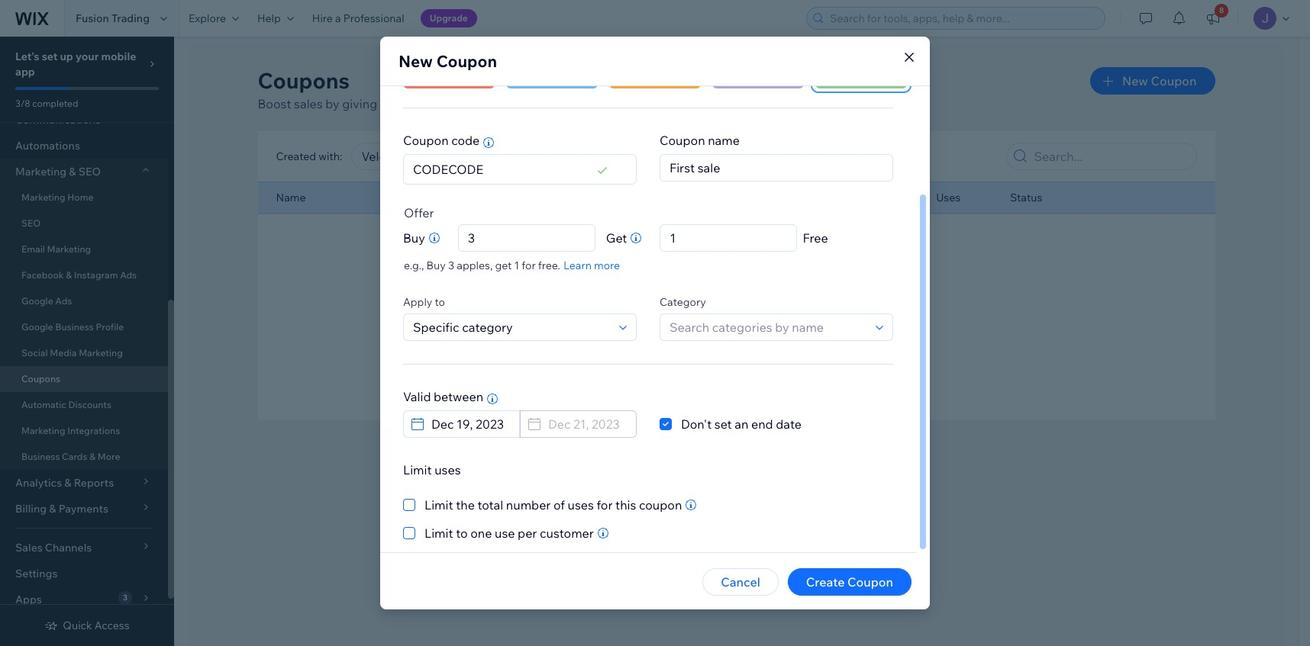 Task type: describe. For each thing, give the bounding box(es) containing it.
marketing for home
[[21, 192, 65, 203]]

automatic discounts
[[21, 399, 112, 411]]

name
[[708, 133, 740, 148]]

google ads link
[[0, 289, 168, 315]]

uses inside "option"
[[568, 498, 594, 513]]

1
[[514, 259, 519, 273]]

facebook & instagram ads link
[[0, 263, 168, 289]]

Search... field
[[1030, 144, 1192, 170]]

help button
[[248, 0, 303, 37]]

category
[[660, 296, 706, 309]]

business inside business cards & more link
[[21, 451, 60, 463]]

limit to one use per customer
[[425, 526, 594, 541]]

0 horizontal spatial buy
[[403, 231, 425, 246]]

settings
[[15, 567, 58, 581]]

settings link
[[0, 561, 168, 587]]

new coupon inside button
[[1123, 73, 1197, 89]]

code
[[452, 133, 480, 148]]

coupon left code
[[403, 133, 449, 148]]

and
[[522, 96, 543, 112]]

access
[[95, 619, 130, 633]]

e.g.,
[[404, 259, 424, 273]]

seo inside popup button
[[78, 165, 101, 179]]

Choose one field
[[409, 315, 615, 341]]

quick
[[63, 619, 92, 633]]

0 horizontal spatial more
[[594, 259, 620, 273]]

get
[[495, 259, 512, 273]]

e.g., SUMMERSALE20 field
[[409, 155, 593, 184]]

coupon code
[[403, 133, 480, 148]]

cancel
[[721, 575, 761, 590]]

coupons for coupons
[[21, 373, 60, 385]]

0 vertical spatial new coupon
[[399, 51, 497, 71]]

completed
[[32, 98, 78, 109]]

coupon inside button
[[1151, 73, 1197, 89]]

marketing up facebook & instagram ads
[[47, 244, 91, 255]]

hire a professional link
[[303, 0, 414, 37]]

quick access
[[63, 619, 130, 633]]

0 horizontal spatial new
[[399, 51, 433, 71]]

for for free.
[[522, 259, 536, 273]]

8 button
[[1197, 0, 1230, 37]]

google business profile link
[[0, 315, 168, 341]]

apply
[[403, 296, 433, 309]]

1 horizontal spatial buy
[[427, 259, 446, 273]]

use
[[495, 526, 515, 541]]

hire a professional
[[312, 11, 405, 25]]

marketing integrations link
[[0, 419, 168, 445]]

per
[[518, 526, 537, 541]]

fusion trading
[[76, 11, 150, 25]]

google ads
[[21, 296, 72, 307]]

email marketing link
[[0, 237, 168, 263]]

email marketing
[[21, 244, 91, 255]]

customers
[[380, 96, 440, 112]]

1 vertical spatial ads
[[55, 296, 72, 307]]

create coupon
[[806, 575, 894, 590]]

google business profile
[[21, 322, 124, 333]]

automatic discounts link
[[0, 393, 168, 419]]

instagram
[[74, 270, 118, 281]]

learn more link
[[564, 259, 620, 273]]

quick access button
[[45, 619, 130, 633]]

your
[[76, 50, 99, 63]]

this
[[616, 498, 637, 513]]

& for marketing
[[69, 165, 76, 179]]

social media marketing link
[[0, 341, 168, 367]]

new coupon button
[[1091, 67, 1216, 95]]

Limit the total number of uses for this coupon checkbox
[[403, 496, 682, 515]]

1 vertical spatial learn
[[564, 259, 592, 273]]

coupons link
[[0, 367, 168, 393]]

automations link
[[0, 133, 168, 159]]

limit uses
[[403, 463, 461, 478]]

app
[[15, 65, 35, 79]]

coupon inside button
[[848, 575, 894, 590]]

& for facebook
[[66, 270, 72, 281]]

boost
[[258, 96, 291, 112]]

total
[[478, 498, 503, 513]]

google for google business profile
[[21, 322, 53, 333]]

marketing & seo
[[15, 165, 101, 179]]

giving
[[342, 96, 378, 112]]

coupons for coupons boost sales by giving customers special offers and discounts. learn more about coupons
[[258, 67, 350, 94]]

discounts
[[68, 399, 112, 411]]

8
[[1220, 5, 1224, 15]]

social media marketing
[[21, 348, 123, 359]]

one
[[471, 526, 492, 541]]

hire
[[312, 11, 333, 25]]

google for google ads
[[21, 296, 53, 307]]

business cards & more
[[21, 451, 120, 463]]

to for apply
[[435, 296, 445, 309]]

customer
[[540, 526, 594, 541]]

coupon up 'special'
[[437, 51, 497, 71]]

free.
[[538, 259, 561, 273]]

don't
[[681, 417, 712, 432]]

facebook
[[21, 270, 64, 281]]

business cards & more link
[[0, 445, 168, 470]]

number
[[506, 498, 551, 513]]

social
[[21, 348, 48, 359]]

business inside google business profile link
[[55, 322, 94, 333]]

upgrade
[[430, 12, 468, 24]]

automations
[[15, 139, 80, 153]]

3/8 completed
[[15, 98, 78, 109]]



Task type: vqa. For each thing, say whether or not it's contained in the screenshot.
Coupon name
yes



Task type: locate. For each thing, give the bounding box(es) containing it.
3
[[448, 259, 455, 273]]

1 vertical spatial new coupon
[[1123, 73, 1197, 89]]

1 vertical spatial for
[[597, 498, 613, 513]]

seo
[[78, 165, 101, 179], [21, 218, 41, 229]]

uses right of on the bottom
[[568, 498, 594, 513]]

uses
[[936, 191, 961, 205]]

1 vertical spatial buy
[[427, 259, 446, 273]]

3/8
[[15, 98, 30, 109]]

1 horizontal spatial new coupon
[[1123, 73, 1197, 89]]

marketing down automations
[[15, 165, 67, 179]]

new coupon
[[399, 51, 497, 71], [1123, 73, 1197, 89]]

limit left one
[[425, 526, 453, 541]]

fusion
[[76, 11, 109, 25]]

limit for limit uses
[[403, 463, 432, 478]]

uses
[[435, 463, 461, 478], [568, 498, 594, 513]]

buy left '3'
[[427, 259, 446, 273]]

seo up email
[[21, 218, 41, 229]]

uses up the
[[435, 463, 461, 478]]

learn right free.
[[564, 259, 592, 273]]

limit for limit the total number of uses for this coupon
[[425, 498, 453, 513]]

cards
[[62, 451, 87, 463]]

email
[[21, 244, 45, 255]]

more
[[642, 96, 672, 112], [594, 259, 620, 273]]

1 horizontal spatial for
[[597, 498, 613, 513]]

1 horizontal spatial to
[[456, 526, 468, 541]]

0 vertical spatial &
[[69, 165, 76, 179]]

Buy field
[[463, 225, 590, 251]]

sidebar element
[[0, 0, 174, 647]]

more inside coupons boost sales by giving customers special offers and discounts. learn more about coupons
[[642, 96, 672, 112]]

discounts.
[[546, 96, 604, 112]]

set
[[42, 50, 58, 63], [715, 417, 732, 432]]

status:
[[575, 150, 610, 163]]

to right apply
[[435, 296, 445, 309]]

marketing for &
[[15, 165, 67, 179]]

1 vertical spatial seo
[[21, 218, 41, 229]]

2 vertical spatial &
[[89, 451, 96, 463]]

a
[[335, 11, 341, 25]]

0 horizontal spatial to
[[435, 296, 445, 309]]

coupons
[[711, 96, 760, 112]]

don't set an end date
[[681, 417, 802, 432]]

0 vertical spatial google
[[21, 296, 53, 307]]

the
[[456, 498, 475, 513]]

0 horizontal spatial seo
[[21, 218, 41, 229]]

0 horizontal spatial ads
[[55, 296, 72, 307]]

0 vertical spatial new
[[399, 51, 433, 71]]

learn right discounts.
[[607, 96, 639, 112]]

0 vertical spatial more
[[642, 96, 672, 112]]

explore
[[189, 11, 226, 25]]

& left more
[[89, 451, 96, 463]]

marketing down automatic
[[21, 425, 65, 437]]

end
[[751, 417, 773, 432]]

more
[[98, 451, 120, 463]]

0 vertical spatial buy
[[403, 231, 425, 246]]

0 vertical spatial business
[[55, 322, 94, 333]]

set left an
[[715, 417, 732, 432]]

about
[[675, 96, 708, 112]]

marketing integrations
[[21, 425, 120, 437]]

1 vertical spatial set
[[715, 417, 732, 432]]

limit inside the limit the total number of uses for this coupon "option"
[[425, 498, 453, 513]]

1 vertical spatial to
[[456, 526, 468, 541]]

e.g., Summer sale field
[[665, 155, 888, 181]]

special
[[443, 96, 483, 112]]

0 vertical spatial to
[[435, 296, 445, 309]]

for for this
[[597, 498, 613, 513]]

set for don't
[[715, 417, 732, 432]]

2 google from the top
[[21, 322, 53, 333]]

Search categories by name field
[[665, 315, 871, 341]]

0 horizontal spatial uses
[[435, 463, 461, 478]]

1 horizontal spatial more
[[642, 96, 672, 112]]

offer
[[404, 205, 434, 221]]

0 horizontal spatial learn
[[564, 259, 592, 273]]

limit for limit to one use per customer
[[425, 526, 453, 541]]

google down the facebook
[[21, 296, 53, 307]]

created
[[276, 150, 316, 163]]

business
[[55, 322, 94, 333], [21, 451, 60, 463]]

Search for tools, apps, help & more... field
[[826, 8, 1101, 29]]

upgrade button
[[421, 9, 477, 27]]

1 horizontal spatial learn
[[607, 96, 639, 112]]

offers
[[486, 96, 519, 112]]

& up home
[[69, 165, 76, 179]]

1 vertical spatial business
[[21, 451, 60, 463]]

set inside let's set up your mobile app
[[42, 50, 58, 63]]

coupons boost sales by giving customers special offers and discounts. learn more about coupons
[[258, 67, 760, 112]]

google up the social
[[21, 322, 53, 333]]

& inside popup button
[[69, 165, 76, 179]]

1 horizontal spatial seo
[[78, 165, 101, 179]]

more left about
[[642, 96, 672, 112]]

new inside button
[[1123, 73, 1149, 89]]

integrations
[[67, 425, 120, 437]]

marketing home link
[[0, 185, 168, 211]]

let's
[[15, 50, 39, 63]]

0 horizontal spatial set
[[42, 50, 58, 63]]

1 vertical spatial uses
[[568, 498, 594, 513]]

1 horizontal spatial set
[[715, 417, 732, 432]]

1 google from the top
[[21, 296, 53, 307]]

coupons inside sidebar element
[[21, 373, 60, 385]]

created with:
[[276, 150, 342, 163]]

coupons inside coupons boost sales by giving customers special offers and discounts. learn more about coupons
[[258, 67, 350, 94]]

1 vertical spatial more
[[594, 259, 620, 273]]

1 vertical spatial google
[[21, 322, 53, 333]]

create
[[806, 575, 845, 590]]

coupon name
[[660, 133, 740, 148]]

Don't set an end date checkbox
[[660, 415, 802, 434]]

set for let's
[[42, 50, 58, 63]]

learn more about coupons link
[[607, 96, 760, 112]]

for inside "option"
[[597, 498, 613, 513]]

professional
[[344, 11, 405, 25]]

1 vertical spatial limit
[[425, 498, 453, 513]]

seo down automations link
[[78, 165, 101, 179]]

1 vertical spatial new
[[1123, 73, 1149, 89]]

coupon down learn more about coupons 'link'
[[660, 133, 705, 148]]

ads right instagram
[[120, 270, 137, 281]]

home
[[67, 192, 93, 203]]

coupons
[[258, 67, 350, 94], [21, 373, 60, 385]]

status
[[1011, 191, 1043, 205]]

business up social media marketing
[[55, 322, 94, 333]]

marketing home
[[21, 192, 93, 203]]

0 horizontal spatial coupons
[[21, 373, 60, 385]]

let's set up your mobile app
[[15, 50, 136, 79]]

automatic
[[21, 399, 66, 411]]

name
[[276, 191, 306, 205]]

ads
[[120, 270, 137, 281], [55, 296, 72, 307]]

marketing down profile
[[79, 348, 123, 359]]

valid between
[[403, 390, 484, 405]]

None field
[[357, 144, 541, 170], [624, 144, 728, 170], [666, 225, 792, 251], [427, 412, 515, 438], [544, 412, 632, 438], [357, 144, 541, 170], [624, 144, 728, 170], [666, 225, 792, 251], [427, 412, 515, 438], [544, 412, 632, 438]]

seo link
[[0, 211, 168, 237]]

apples,
[[457, 259, 493, 273]]

trading
[[111, 11, 150, 25]]

to for limit
[[456, 526, 468, 541]]

marketing down 'marketing & seo'
[[21, 192, 65, 203]]

date
[[776, 417, 802, 432]]

learn inside coupons boost sales by giving customers special offers and discounts. learn more about coupons
[[607, 96, 639, 112]]

marketing
[[15, 165, 67, 179], [21, 192, 65, 203], [47, 244, 91, 255], [79, 348, 123, 359], [21, 425, 65, 437]]

coupon down 8 button
[[1151, 73, 1197, 89]]

1 vertical spatial &
[[66, 270, 72, 281]]

1 horizontal spatial coupons
[[258, 67, 350, 94]]

limit the total number of uses for this coupon
[[425, 498, 682, 513]]

help
[[257, 11, 281, 25]]

0 vertical spatial uses
[[435, 463, 461, 478]]

an
[[735, 417, 749, 432]]

up
[[60, 50, 73, 63]]

media
[[50, 348, 77, 359]]

marketing inside popup button
[[15, 165, 67, 179]]

1 vertical spatial coupons
[[21, 373, 60, 385]]

limit inside the limit to one use per customer option
[[425, 526, 453, 541]]

0 vertical spatial coupons
[[258, 67, 350, 94]]

0 vertical spatial seo
[[78, 165, 101, 179]]

with:
[[319, 150, 342, 163]]

facebook & instagram ads
[[21, 270, 137, 281]]

for
[[522, 259, 536, 273], [597, 498, 613, 513]]

buy
[[403, 231, 425, 246], [427, 259, 446, 273]]

0 vertical spatial ads
[[120, 270, 137, 281]]

business left cards
[[21, 451, 60, 463]]

apply to
[[403, 296, 445, 309]]

coupons up sales
[[258, 67, 350, 94]]

1 horizontal spatial ads
[[120, 270, 137, 281]]

0 vertical spatial learn
[[607, 96, 639, 112]]

0 vertical spatial for
[[522, 259, 536, 273]]

1 horizontal spatial uses
[[568, 498, 594, 513]]

sales
[[294, 96, 323, 112]]

coupon right create
[[848, 575, 894, 590]]

set left up
[[42, 50, 58, 63]]

limit
[[403, 463, 432, 478], [425, 498, 453, 513], [425, 526, 453, 541]]

0 vertical spatial limit
[[403, 463, 432, 478]]

buy down offer
[[403, 231, 425, 246]]

limit left the
[[425, 498, 453, 513]]

coupons up automatic
[[21, 373, 60, 385]]

to inside the limit to one use per customer option
[[456, 526, 468, 541]]

for left this
[[597, 498, 613, 513]]

more down get
[[594, 259, 620, 273]]

for right 1
[[522, 259, 536, 273]]

0 horizontal spatial new coupon
[[399, 51, 497, 71]]

2 vertical spatial limit
[[425, 526, 453, 541]]

limit down valid
[[403, 463, 432, 478]]

marketing for integrations
[[21, 425, 65, 437]]

ads up google business profile
[[55, 296, 72, 307]]

& right the facebook
[[66, 270, 72, 281]]

create coupon button
[[788, 569, 912, 596]]

0 horizontal spatial for
[[522, 259, 536, 273]]

0 vertical spatial set
[[42, 50, 58, 63]]

to left one
[[456, 526, 468, 541]]

cancel button
[[703, 569, 779, 596]]

1 horizontal spatial new
[[1123, 73, 1149, 89]]

Limit to one use per customer checkbox
[[403, 525, 594, 543]]

set inside checkbox
[[715, 417, 732, 432]]

coupon
[[639, 498, 682, 513]]



